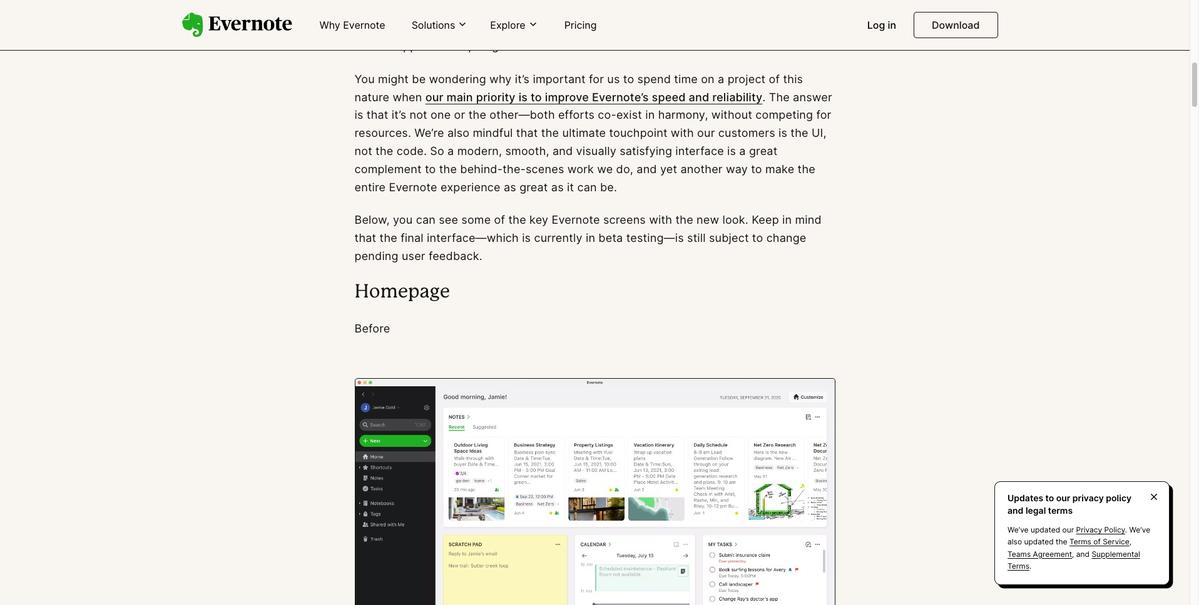 Task type: locate. For each thing, give the bounding box(es) containing it.
2 vertical spatial .
[[1030, 562, 1032, 571]]

as down the-
[[504, 181, 516, 194]]

0 horizontal spatial as
[[504, 181, 516, 194]]

0 horizontal spatial also
[[447, 127, 470, 140]]

1 horizontal spatial evernote
[[389, 181, 437, 194]]

terms inside terms of service , teams agreement , and
[[1070, 538, 1091, 547]]

that
[[367, 109, 388, 122], [516, 127, 538, 140], [355, 232, 376, 245]]

also down or
[[447, 127, 470, 140]]

on
[[701, 73, 715, 86]]

and down updates
[[1008, 505, 1024, 516]]

the down so
[[439, 163, 457, 176]]

as left it
[[551, 181, 564, 194]]

evernote up currently
[[552, 214, 600, 227]]

. left the the
[[762, 91, 766, 104]]

can
[[577, 181, 597, 194], [416, 214, 436, 227]]

1 vertical spatial terms
[[1008, 562, 1030, 571]]

. down teams agreement link
[[1030, 562, 1032, 571]]

great
[[749, 145, 778, 158], [520, 181, 548, 194]]

still
[[687, 232, 706, 245]]

the
[[469, 109, 486, 122], [541, 127, 559, 140], [791, 127, 808, 140], [376, 145, 393, 158], [439, 163, 457, 176], [798, 163, 816, 176], [508, 214, 526, 227], [676, 214, 693, 227], [380, 232, 397, 245], [1056, 538, 1068, 547]]

complement
[[355, 163, 422, 176]]

a down customers
[[739, 145, 746, 158]]

1 horizontal spatial for
[[816, 109, 831, 122]]

terms down teams
[[1008, 562, 1030, 571]]

0 horizontal spatial ,
[[1072, 550, 1074, 559]]

terms
[[1070, 538, 1091, 547], [1008, 562, 1030, 571]]

us
[[607, 73, 620, 86]]

0 horizontal spatial it's
[[392, 109, 406, 122]]

supplemental terms
[[1008, 550, 1140, 571]]

wondering
[[429, 73, 486, 86]]

0 horizontal spatial of
[[494, 214, 505, 227]]

of right some
[[494, 214, 505, 227]]

customers
[[718, 127, 775, 140]]

to right way
[[751, 163, 762, 176]]

0 vertical spatial for
[[589, 73, 604, 86]]

co-
[[598, 109, 616, 122]]

in up change
[[782, 214, 792, 227]]

new
[[697, 214, 719, 227]]

0 horizontal spatial we've
[[1008, 526, 1029, 535]]

a inside "you might be wondering why it's important for us to spend time on a project of this nature when"
[[718, 73, 724, 86]]

,
[[1130, 538, 1132, 547], [1072, 550, 1074, 559]]

speed
[[652, 91, 686, 104]]

it
[[567, 181, 574, 194]]

testing—is
[[626, 232, 684, 245]]

2 we've from the left
[[1129, 526, 1150, 535]]

1 horizontal spatial ,
[[1130, 538, 1132, 547]]

the up smooth,
[[541, 127, 559, 140]]

is
[[519, 91, 528, 104], [355, 109, 363, 122], [779, 127, 787, 140], [727, 145, 736, 158], [522, 232, 531, 245]]

1 vertical spatial with
[[649, 214, 672, 227]]

is down the key
[[522, 232, 531, 245]]

1 vertical spatial updated
[[1024, 538, 1054, 547]]

it's for that
[[392, 109, 406, 122]]

our up terms of service , teams agreement , and
[[1062, 526, 1074, 535]]

great down scenes
[[520, 181, 548, 194]]

to down so
[[425, 163, 436, 176]]

you might be wondering why it's important for us to spend time on a project of this nature when
[[355, 73, 803, 104]]

legal
[[1026, 505, 1046, 516]]

1 vertical spatial it's
[[392, 109, 406, 122]]

and down on
[[689, 91, 709, 104]]

is inside below, you can see some of the key evernote screens with the new look. keep in mind that the final interface—which is currently in beta testing—is still subject to change pending user feedback.
[[522, 232, 531, 245]]

0 horizontal spatial evernote
[[343, 19, 385, 31]]

harmony,
[[658, 109, 708, 122]]

with up testing—is
[[649, 214, 672, 227]]

terms inside 'supplemental terms'
[[1008, 562, 1030, 571]]

in inside ". the answer is that it's not one or the other—both efforts co-exist in harmony, without competing for resources. we're also mindful that the ultimate touchpoint with our customers is the ui, not the code. so a modern, smooth, and visually satisfying interface is a great complement to the behind-the-scenes work we do, and yet another way to make the entire evernote experience as great as it can be."
[[645, 109, 655, 122]]

1 vertical spatial of
[[494, 214, 505, 227]]

in
[[888, 19, 896, 31], [645, 109, 655, 122], [782, 214, 792, 227], [586, 232, 595, 245]]

our up "terms"
[[1056, 493, 1071, 504]]

with
[[671, 127, 694, 140], [649, 214, 672, 227]]

. for privacy policy
[[1125, 526, 1127, 535]]

as
[[504, 181, 516, 194], [551, 181, 564, 194]]

is down the nature
[[355, 109, 363, 122]]

terms of service , teams agreement , and
[[1008, 538, 1132, 559]]

we've up teams
[[1008, 526, 1029, 535]]

1 vertical spatial not
[[355, 145, 372, 158]]

0 horizontal spatial for
[[589, 73, 604, 86]]

2 horizontal spatial .
[[1125, 526, 1127, 535]]

the left ui,
[[791, 127, 808, 140]]

updated
[[1031, 526, 1060, 535], [1024, 538, 1054, 547]]

be.
[[600, 181, 617, 194]]

and down . we've also updated the
[[1076, 550, 1090, 559]]

terms down "privacy"
[[1070, 538, 1091, 547]]

modern,
[[457, 145, 502, 158]]

1 horizontal spatial a
[[718, 73, 724, 86]]

1 horizontal spatial as
[[551, 181, 564, 194]]

you
[[393, 214, 413, 227]]

screens
[[603, 214, 646, 227]]

to inside "you might be wondering why it's important for us to spend time on a project of this nature when"
[[623, 73, 634, 86]]

a right on
[[718, 73, 724, 86]]

with inside ". the answer is that it's not one or the other—both efforts co-exist in harmony, without competing for resources. we're also mindful that the ultimate touchpoint with our customers is the ui, not the code. so a modern, smooth, and visually satisfying interface is a great complement to the behind-the-scenes work we do, and yet another way to make the entire evernote experience as great as it can be."
[[671, 127, 694, 140]]

0 vertical spatial it's
[[515, 73, 530, 86]]

1 vertical spatial for
[[816, 109, 831, 122]]

0 vertical spatial not
[[410, 109, 427, 122]]

2 as from the left
[[551, 181, 564, 194]]

that inside below, you can see some of the key evernote screens with the new look. keep in mind that the final interface—which is currently in beta testing—is still subject to change pending user feedback.
[[355, 232, 376, 245]]

teams agreement link
[[1008, 550, 1072, 559]]

updates to our privacy policy and legal terms
[[1008, 493, 1132, 516]]

1 vertical spatial ,
[[1072, 550, 1074, 559]]

0 vertical spatial terms
[[1070, 538, 1091, 547]]

2 vertical spatial of
[[1094, 538, 1101, 547]]

2 vertical spatial evernote
[[552, 214, 600, 227]]

1 horizontal spatial of
[[769, 73, 780, 86]]

for left 'us'
[[589, 73, 604, 86]]

way
[[726, 163, 748, 176]]

we're
[[415, 127, 444, 140]]

1 horizontal spatial also
[[1008, 538, 1022, 547]]

the inside . we've also updated the
[[1056, 538, 1068, 547]]

and inside terms of service , teams agreement , and
[[1076, 550, 1090, 559]]

, down . we've also updated the
[[1072, 550, 1074, 559]]

1 we've from the left
[[1008, 526, 1029, 535]]

that up resources.
[[367, 109, 388, 122]]

it's inside "you might be wondering why it's important for us to spend time on a project of this nature when"
[[515, 73, 530, 86]]

1 horizontal spatial it's
[[515, 73, 530, 86]]

of up the the
[[769, 73, 780, 86]]

1 vertical spatial .
[[1125, 526, 1127, 535]]

0 horizontal spatial terms
[[1008, 562, 1030, 571]]

. up service
[[1125, 526, 1127, 535]]

updated inside . we've also updated the
[[1024, 538, 1054, 547]]

0 vertical spatial great
[[749, 145, 778, 158]]

for inside ". the answer is that it's not one or the other—both efforts co-exist in harmony, without competing for resources. we're also mindful that the ultimate touchpoint with our customers is the ui, not the code. so a modern, smooth, and visually satisfying interface is a great complement to the behind-the-scenes work we do, and yet another way to make the entire evernote experience as great as it can be."
[[816, 109, 831, 122]]

and
[[689, 91, 709, 104], [553, 145, 573, 158], [637, 163, 657, 176], [1008, 505, 1024, 516], [1076, 550, 1090, 559]]

our up one
[[425, 91, 444, 104]]

can right it
[[577, 181, 597, 194]]

1 vertical spatial evernote
[[389, 181, 437, 194]]

it's right why
[[515, 73, 530, 86]]

our main priority is to improve evernote's speed and reliability
[[425, 91, 762, 104]]

time
[[674, 73, 698, 86]]

keep
[[752, 214, 779, 227]]

it's for why
[[515, 73, 530, 86]]

interface—which
[[427, 232, 519, 245]]

1 horizontal spatial we've
[[1129, 526, 1150, 535]]

1 horizontal spatial terms
[[1070, 538, 1091, 547]]

1 as from the left
[[504, 181, 516, 194]]

evernote inside ". the answer is that it's not one or the other—both efforts co-exist in harmony, without competing for resources. we're also mindful that the ultimate touchpoint with our customers is the ui, not the code. so a modern, smooth, and visually satisfying interface is a great complement to the behind-the-scenes work we do, and yet another way to make the entire evernote experience as great as it can be."
[[389, 181, 437, 194]]

to up "terms"
[[1046, 493, 1054, 504]]

2 horizontal spatial of
[[1094, 538, 1101, 547]]

0 vertical spatial .
[[762, 91, 766, 104]]

it's
[[515, 73, 530, 86], [392, 109, 406, 122]]

or
[[454, 109, 465, 122]]

the
[[769, 91, 790, 104]]

the down we've updated our privacy policy
[[1056, 538, 1068, 547]]

updated up teams agreement link
[[1024, 538, 1054, 547]]

it's inside ". the answer is that it's not one or the other—both efforts co-exist in harmony, without competing for resources. we're also mindful that the ultimate touchpoint with our customers is the ui, not the code. so a modern, smooth, and visually satisfying interface is a great complement to the behind-the-scenes work we do, and yet another way to make the entire evernote experience as great as it can be."
[[392, 109, 406, 122]]

our inside ". the answer is that it's not one or the other—both efforts co-exist in harmony, without competing for resources. we're also mindful that the ultimate touchpoint with our customers is the ui, not the code. so a modern, smooth, and visually satisfying interface is a great complement to the behind-the-scenes work we do, and yet another way to make the entire evernote experience as great as it can be."
[[697, 127, 715, 140]]

it's down when
[[392, 109, 406, 122]]

great down customers
[[749, 145, 778, 158]]

0 vertical spatial also
[[447, 127, 470, 140]]

smooth,
[[505, 145, 549, 158]]

do,
[[616, 163, 633, 176]]

evernote inside below, you can see some of the key evernote screens with the new look. keep in mind that the final interface—which is currently in beta testing—is still subject to change pending user feedback.
[[552, 214, 600, 227]]

service
[[1103, 538, 1130, 547]]

1 vertical spatial can
[[416, 214, 436, 227]]

final
[[401, 232, 424, 245]]

to down the keep
[[752, 232, 763, 245]]

might
[[378, 73, 409, 86]]

a right so
[[448, 145, 454, 158]]

, up supplemental
[[1130, 538, 1132, 547]]

not down resources.
[[355, 145, 372, 158]]

why
[[320, 19, 340, 31]]

0 vertical spatial of
[[769, 73, 780, 86]]

2 horizontal spatial evernote
[[552, 214, 600, 227]]

our up interface
[[697, 127, 715, 140]]

log
[[867, 19, 885, 31]]

mindful
[[473, 127, 513, 140]]

of
[[769, 73, 780, 86], [494, 214, 505, 227], [1094, 538, 1101, 547]]

and down satisfying
[[637, 163, 657, 176]]

0 vertical spatial ,
[[1130, 538, 1132, 547]]

scenes
[[526, 163, 564, 176]]

see
[[439, 214, 458, 227]]

1 vertical spatial also
[[1008, 538, 1022, 547]]

our
[[425, 91, 444, 104], [697, 127, 715, 140], [1056, 493, 1071, 504], [1062, 526, 1074, 535]]

to
[[623, 73, 634, 86], [531, 91, 542, 104], [425, 163, 436, 176], [751, 163, 762, 176], [752, 232, 763, 245], [1046, 493, 1054, 504]]

2 vertical spatial that
[[355, 232, 376, 245]]

also
[[447, 127, 470, 140], [1008, 538, 1022, 547]]

that up smooth,
[[516, 127, 538, 140]]

. inside . we've also updated the
[[1125, 526, 1127, 535]]

that down below,
[[355, 232, 376, 245]]

updated down legal
[[1031, 526, 1060, 535]]

evernote down complement
[[389, 181, 437, 194]]

the right or
[[469, 109, 486, 122]]

for up ui,
[[816, 109, 831, 122]]

not up we're
[[410, 109, 427, 122]]

0 vertical spatial can
[[577, 181, 597, 194]]

1 horizontal spatial great
[[749, 145, 778, 158]]

to right 'us'
[[623, 73, 634, 86]]

efforts
[[558, 109, 595, 122]]

can up "final"
[[416, 214, 436, 227]]

with down "harmony,"
[[671, 127, 694, 140]]

also up teams
[[1008, 538, 1022, 547]]

pricing
[[564, 19, 597, 31]]

of down "privacy policy" link
[[1094, 538, 1101, 547]]

0 horizontal spatial great
[[520, 181, 548, 194]]

can inside ". the answer is that it's not one or the other—both efforts co-exist in harmony, without competing for resources. we're also mindful that the ultimate touchpoint with our customers is the ui, not the code. so a modern, smooth, and visually satisfying interface is a great complement to the behind-the-scenes work we do, and yet another way to make the entire evernote experience as great as it can be."
[[577, 181, 597, 194]]

0 horizontal spatial .
[[762, 91, 766, 104]]

0 vertical spatial with
[[671, 127, 694, 140]]

old evernote ui - homepage image
[[355, 378, 835, 606]]

evernote right why
[[343, 19, 385, 31]]

1 vertical spatial that
[[516, 127, 538, 140]]

touchpoint
[[609, 127, 668, 140]]

supplemental terms link
[[1008, 550, 1140, 571]]

we've right the policy
[[1129, 526, 1150, 535]]

why evernote link
[[312, 14, 393, 38]]

of inside "you might be wondering why it's important for us to spend time on a project of this nature when"
[[769, 73, 780, 86]]

to up other—both
[[531, 91, 542, 104]]

1 horizontal spatial can
[[577, 181, 597, 194]]

is down competing at the top right of the page
[[779, 127, 787, 140]]

0 horizontal spatial can
[[416, 214, 436, 227]]

. inside ". the answer is that it's not one or the other—both efforts co-exist in harmony, without competing for resources. we're also mindful that the ultimate touchpoint with our customers is the ui, not the code. so a modern, smooth, and visually satisfying interface is a great complement to the behind-the-scenes work we do, and yet another way to make the entire evernote experience as great as it can be."
[[762, 91, 766, 104]]

look.
[[723, 214, 748, 227]]

why
[[489, 73, 512, 86]]

in right exist
[[645, 109, 655, 122]]



Task type: vqa. For each thing, say whether or not it's contained in the screenshot.
for
yes



Task type: describe. For each thing, give the bounding box(es) containing it.
improve
[[545, 91, 589, 104]]

0 horizontal spatial not
[[355, 145, 372, 158]]

terms of service link
[[1070, 538, 1130, 547]]

so
[[430, 145, 444, 158]]

homepage
[[355, 284, 450, 302]]

currently
[[534, 232, 583, 245]]

updates
[[1008, 493, 1043, 504]]

evernote logo image
[[182, 13, 292, 37]]

in right log
[[888, 19, 896, 31]]

mind
[[795, 214, 822, 227]]

teams
[[1008, 550, 1031, 559]]

the right make
[[798, 163, 816, 176]]

policy
[[1104, 526, 1125, 535]]

to inside below, you can see some of the key evernote screens with the new look. keep in mind that the final interface—which is currently in beta testing—is still subject to change pending user feedback.
[[752, 232, 763, 245]]

and inside updates to our privacy policy and legal terms
[[1008, 505, 1024, 516]]

you
[[355, 73, 375, 86]]

one
[[431, 109, 451, 122]]

satisfying
[[620, 145, 672, 158]]

yet
[[660, 163, 677, 176]]

can inside below, you can see some of the key evernote screens with the new look. keep in mind that the final interface—which is currently in beta testing—is still subject to change pending user feedback.
[[416, 214, 436, 227]]

1 horizontal spatial not
[[410, 109, 427, 122]]

the up pending
[[380, 232, 397, 245]]

we
[[597, 163, 613, 176]]

privacy
[[1073, 493, 1104, 504]]

make
[[765, 163, 794, 176]]

log in
[[867, 19, 896, 31]]

work
[[567, 163, 594, 176]]

explore button
[[487, 18, 542, 32]]

of inside below, you can see some of the key evernote screens with the new look. keep in mind that the final interface—which is currently in beta testing—is still subject to change pending user feedback.
[[494, 214, 505, 227]]

before
[[355, 322, 390, 335]]

change
[[766, 232, 806, 245]]

answer
[[793, 91, 832, 104]]

visually
[[576, 145, 616, 158]]

nature
[[355, 91, 389, 104]]

download link
[[914, 12, 998, 38]]

exist
[[616, 109, 642, 122]]

why evernote
[[320, 19, 385, 31]]

main
[[447, 91, 473, 104]]

behind-
[[460, 163, 503, 176]]

entire
[[355, 181, 386, 194]]

with inside below, you can see some of the key evernote screens with the new look. keep in mind that the final interface—which is currently in beta testing—is still subject to change pending user feedback.
[[649, 214, 672, 227]]

policy
[[1106, 493, 1132, 504]]

we've updated our privacy policy
[[1008, 526, 1125, 535]]

explore
[[490, 19, 526, 31]]

interface
[[675, 145, 724, 158]]

terms
[[1048, 505, 1073, 516]]

code.
[[397, 145, 427, 158]]

1 horizontal spatial .
[[1030, 562, 1032, 571]]

competing
[[756, 109, 813, 122]]

privacy
[[1076, 526, 1102, 535]]

some
[[461, 214, 491, 227]]

user
[[402, 250, 425, 263]]

the left the key
[[508, 214, 526, 227]]

reliability
[[712, 91, 762, 104]]

be
[[412, 73, 426, 86]]

other—both
[[490, 109, 555, 122]]

to inside updates to our privacy policy and legal terms
[[1046, 493, 1054, 504]]

2 horizontal spatial a
[[739, 145, 746, 158]]

0 horizontal spatial a
[[448, 145, 454, 158]]

the down resources.
[[376, 145, 393, 158]]

beta
[[599, 232, 623, 245]]

0 vertical spatial that
[[367, 109, 388, 122]]

solutions
[[412, 19, 455, 31]]

also inside . we've also updated the
[[1008, 538, 1022, 547]]

also inside ". the answer is that it's not one or the other—both efforts co-exist in harmony, without competing for resources. we're also mindful that the ultimate touchpoint with our customers is the ui, not the code. so a modern, smooth, and visually satisfying interface is a great complement to the behind-the-scenes work we do, and yet another way to make the entire evernote experience as great as it can be."
[[447, 127, 470, 140]]

and up scenes
[[553, 145, 573, 158]]

we've inside . we've also updated the
[[1129, 526, 1150, 535]]

agreement
[[1033, 550, 1072, 559]]

0 vertical spatial evernote
[[343, 19, 385, 31]]

subject
[[709, 232, 749, 245]]

resources.
[[355, 127, 411, 140]]

the up still on the top
[[676, 214, 693, 227]]

pending
[[355, 250, 398, 263]]

1 vertical spatial great
[[520, 181, 548, 194]]

below, you can see some of the key evernote screens with the new look. keep in mind that the final interface—which is currently in beta testing—is still subject to change pending user feedback.
[[355, 214, 822, 263]]

spend
[[637, 73, 671, 86]]

is up other—both
[[519, 91, 528, 104]]

download
[[932, 19, 980, 31]]

0 vertical spatial updated
[[1031, 526, 1060, 535]]

log in link
[[860, 14, 904, 38]]

when
[[393, 91, 422, 104]]

privacy policy link
[[1076, 526, 1125, 535]]

experience
[[441, 181, 501, 194]]

priority
[[476, 91, 516, 104]]

. for our main priority is to improve evernote's speed and reliability
[[762, 91, 766, 104]]

ui,
[[812, 127, 827, 140]]

. the answer is that it's not one or the other—both efforts co-exist in harmony, without competing for resources. we're also mindful that the ultimate touchpoint with our customers is the ui, not the code. so a modern, smooth, and visually satisfying interface is a great complement to the behind-the-scenes work we do, and yet another way to make the entire evernote experience as great as it can be.
[[355, 91, 832, 194]]

key
[[530, 214, 548, 227]]

important
[[533, 73, 586, 86]]

another
[[681, 163, 723, 176]]

is up way
[[727, 145, 736, 158]]

our inside updates to our privacy policy and legal terms
[[1056, 493, 1071, 504]]

below,
[[355, 214, 390, 227]]

of inside terms of service , teams agreement , and
[[1094, 538, 1101, 547]]

for inside "you might be wondering why it's important for us to spend time on a project of this nature when"
[[589, 73, 604, 86]]

solutions button
[[408, 18, 472, 32]]

pricing link
[[557, 14, 604, 38]]

. we've also updated the
[[1008, 526, 1150, 547]]

without
[[712, 109, 752, 122]]

project
[[728, 73, 766, 86]]

in left beta
[[586, 232, 595, 245]]

evernote's
[[592, 91, 649, 104]]



